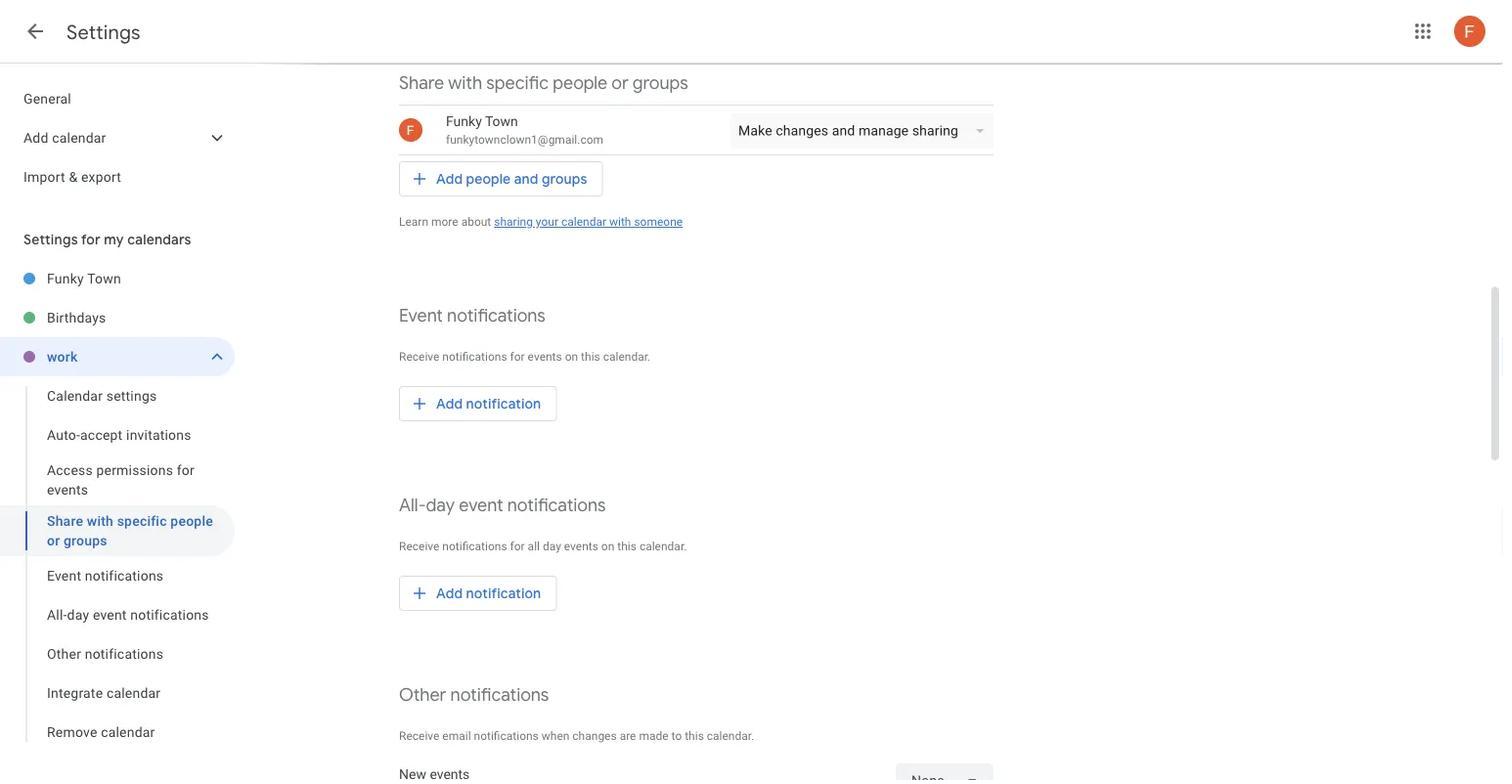 Task type: locate. For each thing, give the bounding box(es) containing it.
0 vertical spatial share with specific people or groups
[[399, 72, 688, 94]]

2 vertical spatial this
[[685, 730, 704, 743]]

for inside access permissions for events
[[177, 462, 195, 478]]

birthdays
[[47, 310, 106, 326]]

calendar up remove calendar
[[107, 685, 161, 701]]

1 vertical spatial funky
[[47, 270, 84, 287]]

other up the email
[[399, 684, 446, 707]]

about
[[461, 215, 491, 229]]

0 vertical spatial settings
[[67, 20, 141, 45]]

calendar for remove calendar
[[101, 724, 155, 741]]

all-
[[399, 495, 426, 517], [47, 607, 67, 623]]

1 horizontal spatial event
[[399, 305, 443, 327]]

0 horizontal spatial funky
[[47, 270, 84, 287]]

event
[[459, 495, 503, 517], [93, 607, 127, 623]]

event notifications down access permissions for events
[[47, 568, 164, 584]]

1 horizontal spatial groups
[[542, 170, 587, 188]]

with left someone
[[609, 215, 631, 229]]

are
[[620, 730, 636, 743]]

2 horizontal spatial day
[[543, 540, 561, 554]]

notification down all
[[466, 585, 541, 603]]

add notification button
[[399, 381, 557, 427], [399, 570, 557, 617]]

all-day event notifications inside settings for my calendars tree
[[47, 607, 209, 623]]

1 vertical spatial event
[[93, 607, 127, 623]]

1 vertical spatial settings
[[23, 231, 78, 248]]

2 add notification button from the top
[[399, 570, 557, 617]]

all-day event notifications up all
[[399, 495, 606, 517]]

0 vertical spatial day
[[426, 495, 455, 517]]

settings up the funky town at the top left
[[23, 231, 78, 248]]

funky up funkytownclown1@gmail.com
[[446, 113, 482, 129]]

1 horizontal spatial day
[[426, 495, 455, 517]]

funky up birthdays
[[47, 270, 84, 287]]

add notification button down receive notifications for events on this calendar.
[[399, 381, 557, 427]]

settings for settings
[[67, 20, 141, 45]]

all-day event notifications up the integrate calendar
[[47, 607, 209, 623]]

funky
[[446, 113, 482, 129], [47, 270, 84, 287]]

day
[[426, 495, 455, 517], [543, 540, 561, 554], [67, 607, 89, 623]]

funky for funky town funkytownclown1@gmail.com
[[446, 113, 482, 129]]

0 vertical spatial other
[[47, 646, 81, 662]]

calendar down the integrate calendar
[[101, 724, 155, 741]]

1 horizontal spatial events
[[528, 350, 562, 364]]

share
[[399, 72, 444, 94], [47, 513, 83, 529]]

0 horizontal spatial all-day event notifications
[[47, 607, 209, 623]]

1 add notification button from the top
[[399, 381, 557, 427]]

add for add notification button related to notifications
[[436, 395, 463, 413]]

add people and groups
[[436, 170, 587, 188]]

0 horizontal spatial share with specific people or groups
[[47, 513, 213, 549]]

2 vertical spatial receive
[[399, 730, 440, 743]]

funky town tree item
[[0, 259, 235, 298]]

1 add notification from the top
[[436, 395, 541, 413]]

0 horizontal spatial specific
[[117, 513, 167, 529]]

event up the integrate calendar
[[93, 607, 127, 623]]

people up the funky town funkytownclown1@gmail.com
[[553, 72, 608, 94]]

someone
[[634, 215, 683, 229]]

other notifications up the integrate calendar
[[47, 646, 163, 662]]

0 horizontal spatial town
[[87, 270, 121, 287]]

group
[[0, 377, 235, 752]]

learn
[[399, 215, 428, 229]]

0 vertical spatial people
[[553, 72, 608, 94]]

town inside tree item
[[87, 270, 121, 287]]

1 horizontal spatial people
[[466, 170, 511, 188]]

with up the funky town funkytownclown1@gmail.com
[[448, 72, 482, 94]]

all- inside group
[[47, 607, 67, 623]]

3 receive from the top
[[399, 730, 440, 743]]

0 horizontal spatial with
[[87, 513, 113, 529]]

1 vertical spatial notification
[[466, 585, 541, 603]]

add
[[23, 130, 48, 146], [436, 170, 463, 188], [436, 395, 463, 413], [436, 585, 463, 603]]

tree
[[0, 79, 235, 197]]

1 horizontal spatial other notifications
[[399, 684, 549, 707]]

0 horizontal spatial other
[[47, 646, 81, 662]]

add notification
[[436, 395, 541, 413], [436, 585, 541, 603]]

0 vertical spatial add notification button
[[399, 381, 557, 427]]

add notification down all
[[436, 585, 541, 603]]

0 vertical spatial event
[[399, 305, 443, 327]]

event notifications up receive notifications for events on this calendar.
[[399, 305, 546, 327]]

notification
[[466, 395, 541, 413], [466, 585, 541, 603]]

share inside share with specific people or groups
[[47, 513, 83, 529]]

1 horizontal spatial this
[[618, 540, 637, 554]]

town
[[485, 113, 518, 129], [87, 270, 121, 287]]

0 vertical spatial all-day event notifications
[[399, 495, 606, 517]]

0 vertical spatial or
[[612, 72, 629, 94]]

share with specific people or groups down access permissions for events
[[47, 513, 213, 549]]

0 horizontal spatial events
[[47, 482, 88, 498]]

notifications
[[447, 305, 546, 327], [443, 350, 507, 364], [507, 495, 606, 517], [443, 540, 507, 554], [85, 568, 164, 584], [130, 607, 209, 623], [85, 646, 163, 662], [451, 684, 549, 707], [474, 730, 539, 743]]

2 add notification from the top
[[436, 585, 541, 603]]

people left the and
[[466, 170, 511, 188]]

2 vertical spatial with
[[87, 513, 113, 529]]

work
[[47, 349, 78, 365]]

0 horizontal spatial groups
[[64, 533, 107, 549]]

other
[[47, 646, 81, 662], [399, 684, 446, 707]]

settings heading
[[67, 20, 141, 45]]

funky inside the funky town funkytownclown1@gmail.com
[[446, 113, 482, 129]]

1 vertical spatial receive
[[399, 540, 440, 554]]

day inside settings for my calendars tree
[[67, 607, 89, 623]]

0 horizontal spatial event notifications
[[47, 568, 164, 584]]

or inside share with specific people or groups
[[47, 533, 60, 549]]

2 receive from the top
[[399, 540, 440, 554]]

settings for settings for my calendars
[[23, 231, 78, 248]]

specific up the funky town funkytownclown1@gmail.com
[[486, 72, 549, 94]]

1 vertical spatial town
[[87, 270, 121, 287]]

0 vertical spatial town
[[485, 113, 518, 129]]

0 horizontal spatial this
[[581, 350, 600, 364]]

remove
[[47, 724, 97, 741]]

remove calendar
[[47, 724, 155, 741]]

0 vertical spatial event notifications
[[399, 305, 546, 327]]

1 notification from the top
[[466, 395, 541, 413]]

1 vertical spatial other
[[399, 684, 446, 707]]

add people and groups button
[[399, 156, 603, 202]]

import
[[23, 169, 65, 185]]

on
[[565, 350, 578, 364], [601, 540, 615, 554]]

0 vertical spatial share
[[399, 72, 444, 94]]

event
[[399, 305, 443, 327], [47, 568, 81, 584]]

receive
[[399, 350, 440, 364], [399, 540, 440, 554], [399, 730, 440, 743]]

settings
[[67, 20, 141, 45], [23, 231, 78, 248]]

groups inside button
[[542, 170, 587, 188]]

auto-
[[47, 427, 80, 443]]

2 vertical spatial people
[[171, 513, 213, 529]]

calendar
[[52, 130, 106, 146], [561, 215, 607, 229], [107, 685, 161, 701], [101, 724, 155, 741]]

1 vertical spatial event
[[47, 568, 81, 584]]

event up receive notifications for all day events on this calendar.
[[459, 495, 503, 517]]

0 horizontal spatial on
[[565, 350, 578, 364]]

1 horizontal spatial on
[[601, 540, 615, 554]]

people inside settings for my calendars tree
[[171, 513, 213, 529]]

add inside button
[[436, 170, 463, 188]]

for
[[81, 231, 101, 248], [510, 350, 525, 364], [177, 462, 195, 478], [510, 540, 525, 554]]

add notification button for notifications
[[399, 381, 557, 427]]

email
[[443, 730, 471, 743]]

when
[[542, 730, 570, 743]]

1 vertical spatial this
[[618, 540, 637, 554]]

specific down access permissions for events
[[117, 513, 167, 529]]

notification down receive notifications for events on this calendar.
[[466, 395, 541, 413]]

learn more about sharing your calendar with someone
[[399, 215, 683, 229]]

funky inside tree item
[[47, 270, 84, 287]]

1 vertical spatial people
[[466, 170, 511, 188]]

events inside access permissions for events
[[47, 482, 88, 498]]

0 vertical spatial other notifications
[[47, 646, 163, 662]]

1 vertical spatial specific
[[117, 513, 167, 529]]

other up integrate
[[47, 646, 81, 662]]

to
[[672, 730, 682, 743]]

town down settings for my calendars
[[87, 270, 121, 287]]

specific
[[486, 72, 549, 94], [117, 513, 167, 529]]

1 vertical spatial events
[[47, 482, 88, 498]]

town inside the funky town funkytownclown1@gmail.com
[[485, 113, 518, 129]]

go back image
[[23, 20, 47, 43]]

other notifications up the email
[[399, 684, 549, 707]]

add notification down receive notifications for events on this calendar.
[[436, 395, 541, 413]]

calendar
[[47, 388, 103, 404]]

1 vertical spatial add notification button
[[399, 570, 557, 617]]

or
[[612, 72, 629, 94], [47, 533, 60, 549]]

1 vertical spatial event notifications
[[47, 568, 164, 584]]

0 vertical spatial this
[[581, 350, 600, 364]]

add notification for notifications
[[436, 395, 541, 413]]

0 horizontal spatial event
[[47, 568, 81, 584]]

2 horizontal spatial this
[[685, 730, 704, 743]]

0 vertical spatial notification
[[466, 395, 541, 413]]

1 horizontal spatial funky
[[446, 113, 482, 129]]

1 vertical spatial share
[[47, 513, 83, 529]]

all
[[528, 540, 540, 554]]

0 vertical spatial on
[[565, 350, 578, 364]]

1 vertical spatial on
[[601, 540, 615, 554]]

1 vertical spatial add notification
[[436, 585, 541, 603]]

event notifications
[[399, 305, 546, 327], [47, 568, 164, 584]]

2 vertical spatial day
[[67, 607, 89, 623]]

with down access permissions for events
[[87, 513, 113, 529]]

2 horizontal spatial groups
[[633, 72, 688, 94]]

0 vertical spatial with
[[448, 72, 482, 94]]

event inside settings for my calendars tree
[[93, 607, 127, 623]]

this
[[581, 350, 600, 364], [618, 540, 637, 554], [685, 730, 704, 743]]

all-day event notifications
[[399, 495, 606, 517], [47, 607, 209, 623]]

2 vertical spatial groups
[[64, 533, 107, 549]]

calendar up &
[[52, 130, 106, 146]]

work link
[[47, 337, 200, 377]]

calendar for add calendar
[[52, 130, 106, 146]]

0 horizontal spatial other notifications
[[47, 646, 163, 662]]

0 vertical spatial add notification
[[436, 395, 541, 413]]

people down permissions
[[171, 513, 213, 529]]

1 vertical spatial with
[[609, 215, 631, 229]]

accept
[[80, 427, 123, 443]]

group containing calendar settings
[[0, 377, 235, 752]]

0 vertical spatial events
[[528, 350, 562, 364]]

calendar right your
[[561, 215, 607, 229]]

settings right go back icon
[[67, 20, 141, 45]]

1 vertical spatial all-day event notifications
[[47, 607, 209, 623]]

other notifications
[[47, 646, 163, 662], [399, 684, 549, 707]]

1 vertical spatial or
[[47, 533, 60, 549]]

0 vertical spatial calendar.
[[603, 350, 651, 364]]

your
[[536, 215, 559, 229]]

0 horizontal spatial share
[[47, 513, 83, 529]]

import & export
[[23, 169, 121, 185]]

events
[[528, 350, 562, 364], [47, 482, 88, 498], [564, 540, 599, 554]]

0 horizontal spatial all-
[[47, 607, 67, 623]]

receive for all-
[[399, 540, 440, 554]]

1 horizontal spatial town
[[485, 113, 518, 129]]

1 vertical spatial share with specific people or groups
[[47, 513, 213, 549]]

0 horizontal spatial event
[[93, 607, 127, 623]]

2 notification from the top
[[466, 585, 541, 603]]

2 vertical spatial events
[[564, 540, 599, 554]]

1 vertical spatial groups
[[542, 170, 587, 188]]

add notification button down all
[[399, 570, 557, 617]]

1 receive from the top
[[399, 350, 440, 364]]

share with specific people or groups up the funky town funkytownclown1@gmail.com
[[399, 72, 688, 94]]

town up funkytownclown1@gmail.com
[[485, 113, 518, 129]]

people
[[553, 72, 608, 94], [466, 170, 511, 188], [171, 513, 213, 529]]

people inside button
[[466, 170, 511, 188]]

0 vertical spatial specific
[[486, 72, 549, 94]]

0 vertical spatial receive
[[399, 350, 440, 364]]

changes
[[573, 730, 617, 743]]

share with specific people or groups
[[399, 72, 688, 94], [47, 513, 213, 549]]

with
[[448, 72, 482, 94], [609, 215, 631, 229], [87, 513, 113, 529]]

1 horizontal spatial other
[[399, 684, 446, 707]]

groups
[[633, 72, 688, 94], [542, 170, 587, 188], [64, 533, 107, 549]]

town for funky town
[[87, 270, 121, 287]]

calendar.
[[603, 350, 651, 364], [640, 540, 687, 554], [707, 730, 754, 743]]

0 vertical spatial funky
[[446, 113, 482, 129]]

sharing
[[494, 215, 533, 229]]

0 horizontal spatial day
[[67, 607, 89, 623]]

0 horizontal spatial people
[[171, 513, 213, 529]]

1 horizontal spatial specific
[[486, 72, 549, 94]]

and
[[514, 170, 539, 188]]



Task type: describe. For each thing, give the bounding box(es) containing it.
town for funky town funkytownclown1@gmail.com
[[485, 113, 518, 129]]

add notification for day
[[436, 585, 541, 603]]

for for receive notifications for events on this calendar.
[[510, 350, 525, 364]]

1 horizontal spatial all-
[[399, 495, 426, 517]]

notification for day
[[466, 585, 541, 603]]

receive for event
[[399, 350, 440, 364]]

for for access permissions for events
[[177, 462, 195, 478]]

auto-accept invitations
[[47, 427, 191, 443]]

permissions
[[96, 462, 173, 478]]

groups inside share with specific people or groups
[[64, 533, 107, 549]]

my
[[104, 231, 124, 248]]

1 vertical spatial other notifications
[[399, 684, 549, 707]]

access permissions for events
[[47, 462, 195, 498]]

work tree item
[[0, 337, 235, 377]]

receive for other
[[399, 730, 440, 743]]

1 vertical spatial day
[[543, 540, 561, 554]]

2 horizontal spatial people
[[553, 72, 608, 94]]

2 horizontal spatial events
[[564, 540, 599, 554]]

1 horizontal spatial share
[[399, 72, 444, 94]]

add calendar
[[23, 130, 106, 146]]

add for add people and groups button
[[436, 170, 463, 188]]

add for add notification button corresponding to day
[[436, 585, 463, 603]]

&
[[69, 169, 78, 185]]

share with specific people or groups inside settings for my calendars tree
[[47, 513, 213, 549]]

other notifications inside settings for my calendars tree
[[47, 646, 163, 662]]

access
[[47, 462, 93, 478]]

made
[[639, 730, 669, 743]]

1 vertical spatial calendar.
[[640, 540, 687, 554]]

funky for funky town
[[47, 270, 84, 287]]

for for receive notifications for all day events on this calendar.
[[510, 540, 525, 554]]

notification for notifications
[[466, 395, 541, 413]]

export
[[81, 169, 121, 185]]

receive notifications for events on this calendar.
[[399, 350, 651, 364]]

event inside settings for my calendars tree
[[47, 568, 81, 584]]

other inside group
[[47, 646, 81, 662]]

specific inside share with specific people or groups
[[117, 513, 167, 529]]

general
[[23, 90, 71, 107]]

1 horizontal spatial share with specific people or groups
[[399, 72, 688, 94]]

add notification button for day
[[399, 570, 557, 617]]

invitations
[[126, 427, 191, 443]]

settings
[[106, 388, 157, 404]]

2 horizontal spatial with
[[609, 215, 631, 229]]

integrate
[[47, 685, 103, 701]]

events for notifications
[[528, 350, 562, 364]]

settings for my calendars tree
[[0, 259, 235, 752]]

0 vertical spatial groups
[[633, 72, 688, 94]]

calendar settings
[[47, 388, 157, 404]]

event notifications inside group
[[47, 568, 164, 584]]

integrate calendar
[[47, 685, 161, 701]]

receive notifications for all day events on this calendar.
[[399, 540, 687, 554]]

birthdays link
[[47, 298, 235, 337]]

tree containing general
[[0, 79, 235, 197]]

1 horizontal spatial all-day event notifications
[[399, 495, 606, 517]]

more
[[431, 215, 458, 229]]

sharing your calendar with someone link
[[494, 215, 683, 229]]

settings for my calendars
[[23, 231, 191, 248]]

calendars
[[127, 231, 191, 248]]

1 horizontal spatial event notifications
[[399, 305, 546, 327]]

1 horizontal spatial or
[[612, 72, 629, 94]]

funky town
[[47, 270, 121, 287]]

1 horizontal spatial event
[[459, 495, 503, 517]]

events for permissions
[[47, 482, 88, 498]]

2 vertical spatial calendar.
[[707, 730, 754, 743]]

1 horizontal spatial with
[[448, 72, 482, 94]]

funkytownclown1@gmail.com
[[446, 133, 604, 147]]

funky town funkytownclown1@gmail.com
[[446, 113, 604, 147]]

birthdays tree item
[[0, 298, 235, 337]]

receive email notifications when changes are made to this calendar.
[[399, 730, 754, 743]]

calendar for integrate calendar
[[107, 685, 161, 701]]

with inside settings for my calendars tree
[[87, 513, 113, 529]]



Task type: vqa. For each thing, say whether or not it's contained in the screenshot.
"or"
yes



